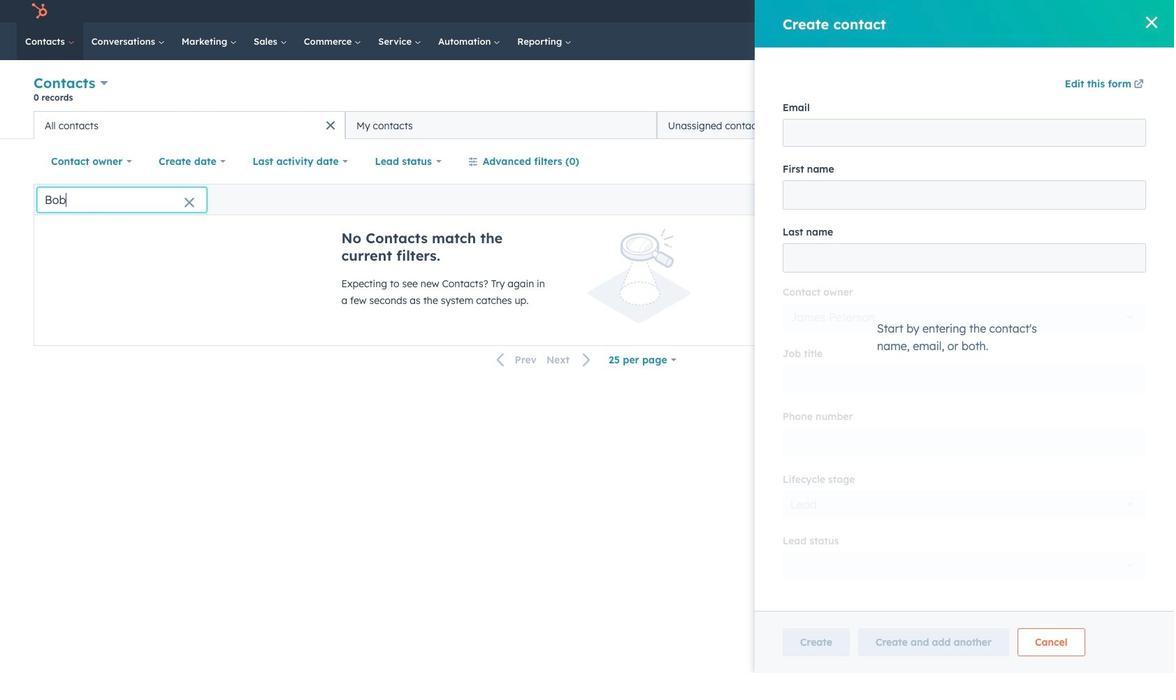 Task type: locate. For each thing, give the bounding box(es) containing it.
banner
[[34, 72, 1141, 111]]

clear input image
[[184, 197, 195, 209]]

menu
[[804, 0, 1157, 22]]



Task type: vqa. For each thing, say whether or not it's contained in the screenshot.
banner
yes



Task type: describe. For each thing, give the bounding box(es) containing it.
pagination navigation
[[488, 351, 600, 369]]

Search HubSpot search field
[[978, 29, 1125, 53]]

marketplaces image
[[907, 6, 919, 19]]

james peterson image
[[1012, 5, 1025, 17]]

Search name, phone, email addresses, or company search field
[[37, 187, 207, 212]]



